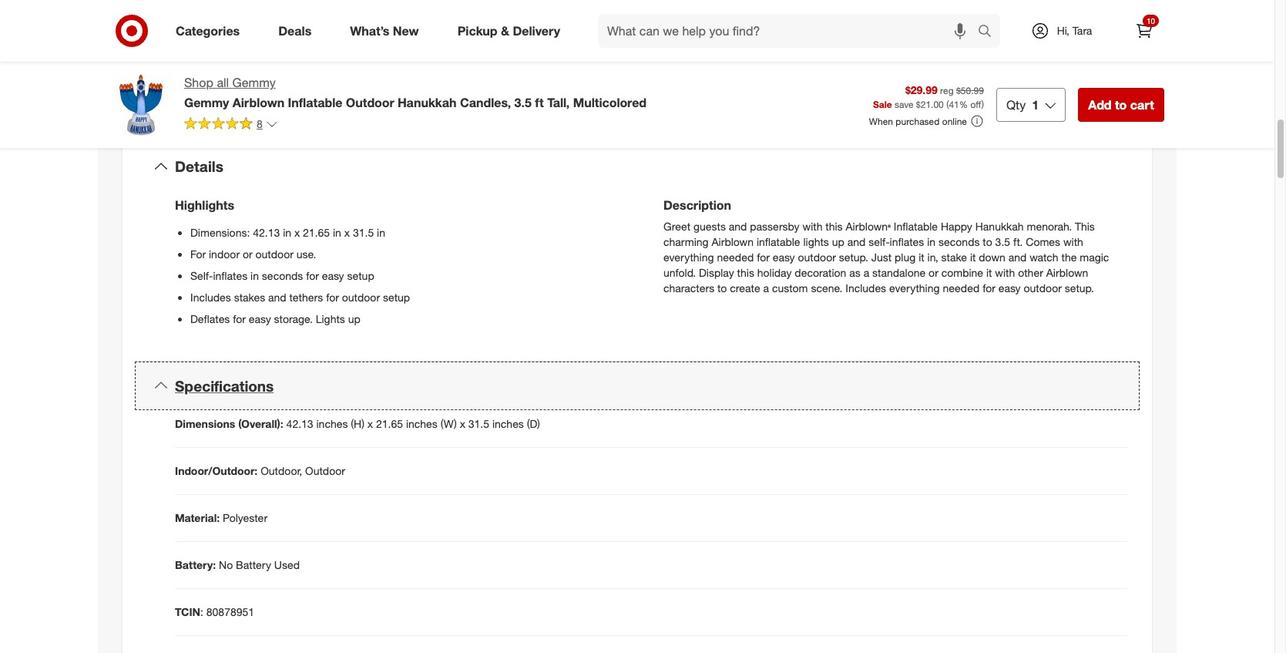 Task type: locate. For each thing, give the bounding box(es) containing it.
42.13
[[253, 226, 280, 239], [287, 417, 314, 431]]

0 horizontal spatial or
[[243, 247, 253, 260]]

the
[[1062, 250, 1077, 263]]

1
[[1033, 97, 1040, 113]]

add to cart button
[[1079, 88, 1165, 122]]

0 horizontal spatial 31.5
[[353, 226, 374, 239]]

description
[[664, 197, 732, 212]]

1 vertical spatial inflatable
[[894, 219, 938, 233]]

1 vertical spatial up
[[348, 312, 361, 325]]

1 horizontal spatial setup
[[383, 290, 410, 303]]

hanukkah
[[398, 95, 457, 110], [976, 219, 1024, 233]]

0 vertical spatial inflates
[[890, 235, 925, 248]]

0 horizontal spatial inches
[[317, 417, 348, 431]]

inflatable inside description greet guests and passersby with this airblown® inflatable happy hanukkah menorah. this charming airblown inflatable lights up and self-inflates in seconds to 3.5 ft. comes with everything needed for easy outdoor setup. just plug it in, stake it down and watch the magic unfold. display this holiday decoration as a standalone or combine it with other airblown characters to create a custom scene. includes everything needed for easy outdoor setup.
[[894, 219, 938, 233]]

0 vertical spatial everything
[[664, 250, 714, 263]]

to inside button
[[1116, 97, 1128, 113]]

What can we help you find? suggestions appear below search field
[[598, 14, 982, 48]]

what's new link
[[337, 14, 438, 48]]

a down holiday
[[764, 281, 770, 294]]

inches left (d)
[[493, 417, 524, 431]]

airblown®
[[846, 219, 891, 233]]

x
[[294, 226, 300, 239], [344, 226, 350, 239], [368, 417, 373, 431], [460, 417, 466, 431]]

categories
[[176, 23, 240, 38]]

with down down
[[996, 266, 1016, 279]]

1 vertical spatial needed
[[943, 281, 980, 294]]

2 vertical spatial airblown
[[1047, 266, 1089, 279]]

2 horizontal spatial this
[[826, 219, 843, 233]]

qty 1
[[1007, 97, 1040, 113]]

21.65
[[303, 226, 330, 239], [376, 417, 403, 431]]

42.13 up for indoor or outdoor use.
[[253, 226, 280, 239]]

display
[[699, 266, 735, 279]]

specifications button
[[135, 361, 1140, 410]]

31.5
[[353, 226, 374, 239], [469, 417, 490, 431]]

1 vertical spatial this
[[826, 219, 843, 233]]

0 vertical spatial airblown
[[233, 95, 285, 110]]

0 horizontal spatial airblown
[[233, 95, 285, 110]]

(h)
[[351, 417, 365, 431]]

1 vertical spatial or
[[929, 266, 939, 279]]

0 horizontal spatial everything
[[664, 250, 714, 263]]

outdoor
[[346, 95, 394, 110], [305, 465, 345, 478]]

setup for includes stakes and tethers for outdoor setup
[[383, 290, 410, 303]]

2 vertical spatial with
[[996, 266, 1016, 279]]

0 vertical spatial up
[[833, 235, 845, 248]]

2 horizontal spatial with
[[1064, 235, 1084, 248]]

0 horizontal spatial seconds
[[262, 269, 303, 282]]

use.
[[297, 247, 316, 260]]

to down display
[[718, 281, 727, 294]]

gemmy down shop
[[184, 95, 229, 110]]

$
[[917, 99, 921, 111]]

0 vertical spatial 3.5
[[515, 95, 532, 110]]

1 horizontal spatial includes
[[846, 281, 887, 294]]

in
[[283, 226, 291, 239], [333, 226, 341, 239], [377, 226, 385, 239], [928, 235, 936, 248], [251, 269, 259, 282]]

and down the airblown®
[[848, 235, 866, 248]]

and
[[729, 219, 747, 233], [848, 235, 866, 248], [1009, 250, 1027, 263], [268, 290, 287, 303]]

80878951
[[206, 606, 254, 619]]

)
[[982, 99, 985, 111]]

this
[[629, 95, 660, 116], [826, 219, 843, 233], [738, 266, 755, 279]]

inflatable inside shop all gemmy gemmy airblown inflatable outdoor hanukkah candles, 3.5 ft tall, multicolored
[[288, 95, 343, 110]]

cart
[[1131, 97, 1155, 113]]

inflatable up plug
[[894, 219, 938, 233]]

material: polyester
[[175, 512, 268, 525]]

0 vertical spatial with
[[803, 219, 823, 233]]

setup for self-inflates in seconds for easy setup
[[347, 269, 374, 282]]

1 horizontal spatial inflates
[[890, 235, 925, 248]]

0 vertical spatial seconds
[[939, 235, 980, 248]]

it up combine
[[971, 250, 977, 263]]

and right the guests
[[729, 219, 747, 233]]

2 horizontal spatial inches
[[493, 417, 524, 431]]

includes inside description greet guests and passersby with this airblown® inflatable happy hanukkah menorah. this charming airblown inflatable lights up and self-inflates in seconds to 3.5 ft. comes with everything needed for easy outdoor setup. just plug it in, stake it down and watch the magic unfold. display this holiday decoration as a standalone or combine it with other airblown characters to create a custom scene. includes everything needed for easy outdoor setup.
[[846, 281, 887, 294]]

setup. up as
[[839, 250, 869, 263]]

combine
[[942, 266, 984, 279]]

inches left (h)
[[317, 417, 348, 431]]

includes up deflates
[[190, 290, 231, 303]]

2 vertical spatial to
[[718, 281, 727, 294]]

setup. down the
[[1065, 281, 1095, 294]]

pickup & delivery
[[458, 23, 561, 38]]

1 vertical spatial to
[[983, 235, 993, 248]]

outdoor
[[256, 247, 294, 260], [798, 250, 836, 263], [1024, 281, 1062, 294], [342, 290, 380, 303]]

0 horizontal spatial inflatable
[[288, 95, 343, 110]]

1 horizontal spatial this
[[738, 266, 755, 279]]

with up lights
[[803, 219, 823, 233]]

everything down charming
[[664, 250, 714, 263]]

21.65 up use.
[[303, 226, 330, 239]]

or inside description greet guests and passersby with this airblown® inflatable happy hanukkah menorah. this charming airblown inflatable lights up and self-inflates in seconds to 3.5 ft. comes with everything needed for easy outdoor setup. just plug it in, stake it down and watch the magic unfold. display this holiday decoration as a standalone or combine it with other airblown characters to create a custom scene. includes everything needed for easy outdoor setup.
[[929, 266, 939, 279]]

self-inflates in seconds for easy setup
[[190, 269, 374, 282]]

1 horizontal spatial inches
[[406, 417, 438, 431]]

1 horizontal spatial 31.5
[[469, 417, 490, 431]]

seconds down happy
[[939, 235, 980, 248]]

1 horizontal spatial hanukkah
[[976, 219, 1024, 233]]

3.5 left ft.
[[996, 235, 1011, 248]]

other
[[1019, 266, 1044, 279]]

indoor/outdoor:
[[175, 465, 258, 478]]

1 vertical spatial everything
[[890, 281, 940, 294]]

1 horizontal spatial or
[[929, 266, 939, 279]]

guests
[[694, 219, 726, 233]]

watch
[[1030, 250, 1059, 263]]

and down ft.
[[1009, 250, 1027, 263]]

0 horizontal spatial 21.65
[[303, 226, 330, 239]]

show more images button
[[302, 24, 428, 58]]

includes down as
[[846, 281, 887, 294]]

multicolored
[[573, 95, 647, 110]]

2 horizontal spatial to
[[1116, 97, 1128, 113]]

polyester
[[223, 512, 268, 525]]

indoor/outdoor: outdoor, outdoor
[[175, 465, 345, 478]]

0 vertical spatial inflatable
[[288, 95, 343, 110]]

tcin
[[175, 606, 200, 619]]

2 horizontal spatial it
[[987, 266, 993, 279]]

(d)
[[527, 417, 540, 431]]

0 vertical spatial this
[[629, 95, 660, 116]]

outdoor right outdoor,
[[305, 465, 345, 478]]

1 horizontal spatial everything
[[890, 281, 940, 294]]

for
[[190, 247, 206, 260]]

sponsored
[[1119, 30, 1165, 42]]

dimensions (overall): 42.13 inches (h) x 21.65 inches (w) x 31.5 inches (d)
[[175, 417, 540, 431]]

a right as
[[864, 266, 870, 279]]

deflates for easy storage. lights up
[[190, 312, 361, 325]]

1 vertical spatial 3.5
[[996, 235, 1011, 248]]

in inside description greet guests and passersby with this airblown® inflatable happy hanukkah menorah. this charming airblown inflatable lights up and self-inflates in seconds to 3.5 ft. comes with everything needed for easy outdoor setup. just plug it in, stake it down and watch the magic unfold. display this holiday decoration as a standalone or combine it with other airblown characters to create a custom scene. includes everything needed for easy outdoor setup.
[[928, 235, 936, 248]]

gemmy right all
[[232, 75, 276, 90]]

0 vertical spatial to
[[1116, 97, 1128, 113]]

1 vertical spatial setup.
[[1065, 281, 1095, 294]]

categories link
[[163, 14, 259, 48]]

1 horizontal spatial a
[[864, 266, 870, 279]]

tara
[[1073, 24, 1093, 37]]

0 horizontal spatial to
[[718, 281, 727, 294]]

0 vertical spatial gemmy
[[232, 75, 276, 90]]

1 horizontal spatial it
[[971, 250, 977, 263]]

seconds up includes stakes and tethers for outdoor setup
[[262, 269, 303, 282]]

it left in,
[[919, 250, 925, 263]]

standalone
[[873, 266, 926, 279]]

used
[[274, 559, 300, 572]]

details
[[175, 157, 224, 175]]

3.5 left ft
[[515, 95, 532, 110]]

0 vertical spatial hanukkah
[[398, 95, 457, 110]]

hanukkah left candles,
[[398, 95, 457, 110]]

1 horizontal spatial 3.5
[[996, 235, 1011, 248]]

10 link
[[1128, 14, 1162, 48]]

everything down standalone
[[890, 281, 940, 294]]

hanukkah inside shop all gemmy gemmy airblown inflatable outdoor hanukkah candles, 3.5 ft tall, multicolored
[[398, 95, 457, 110]]

0 vertical spatial setup.
[[839, 250, 869, 263]]

1 horizontal spatial seconds
[[939, 235, 980, 248]]

online
[[943, 115, 968, 127]]

0 horizontal spatial a
[[764, 281, 770, 294]]

it
[[919, 250, 925, 263], [971, 250, 977, 263], [987, 266, 993, 279]]

inflatable down show
[[288, 95, 343, 110]]

seconds inside description greet guests and passersby with this airblown® inflatable happy hanukkah menorah. this charming airblown inflatable lights up and self-inflates in seconds to 3.5 ft. comes with everything needed for easy outdoor setup. just plug it in, stake it down and watch the magic unfold. display this holiday decoration as a standalone or combine it with other airblown characters to create a custom scene. includes everything needed for easy outdoor setup.
[[939, 235, 980, 248]]

image gallery element
[[110, 0, 619, 58]]

easy down inflatable
[[773, 250, 795, 263]]

this up lights
[[826, 219, 843, 233]]

for
[[757, 250, 770, 263], [306, 269, 319, 282], [983, 281, 996, 294], [326, 290, 339, 303], [233, 312, 246, 325]]

1 vertical spatial inflates
[[213, 269, 248, 282]]

inflates down indoor
[[213, 269, 248, 282]]

indoor
[[209, 247, 240, 260]]

about
[[574, 95, 624, 116]]

inches
[[317, 417, 348, 431], [406, 417, 438, 431], [493, 417, 524, 431]]

0 horizontal spatial with
[[803, 219, 823, 233]]

inches left (w)
[[406, 417, 438, 431]]

2 vertical spatial this
[[738, 266, 755, 279]]

0 vertical spatial setup
[[347, 269, 374, 282]]

1 horizontal spatial gemmy
[[232, 75, 276, 90]]

when purchased online
[[870, 115, 968, 127]]

inflatable
[[288, 95, 343, 110], [894, 219, 938, 233]]

airblown down the
[[1047, 266, 1089, 279]]

qty
[[1007, 97, 1027, 113]]

1 horizontal spatial inflatable
[[894, 219, 938, 233]]

to right add at the right top of the page
[[1116, 97, 1128, 113]]

0 horizontal spatial 42.13
[[253, 226, 280, 239]]

0 horizontal spatial gemmy
[[184, 95, 229, 110]]

this left 'item'
[[629, 95, 660, 116]]

this
[[1076, 219, 1096, 233]]

outdoor inside shop all gemmy gemmy airblown inflatable outdoor hanukkah candles, 3.5 ft tall, multicolored
[[346, 95, 394, 110]]

battery
[[236, 559, 271, 572]]

pickup & delivery link
[[445, 14, 580, 48]]

airblown down the guests
[[712, 235, 754, 248]]

no
[[219, 559, 233, 572]]

this up create
[[738, 266, 755, 279]]

2 horizontal spatial airblown
[[1047, 266, 1089, 279]]

outdoor down the other
[[1024, 281, 1062, 294]]

0 horizontal spatial up
[[348, 312, 361, 325]]

it down down
[[987, 266, 993, 279]]

$50.99
[[957, 84, 985, 96]]

1 vertical spatial 21.65
[[376, 417, 403, 431]]

1 horizontal spatial with
[[996, 266, 1016, 279]]

for down use.
[[306, 269, 319, 282]]

1 vertical spatial 42.13
[[287, 417, 314, 431]]

up
[[833, 235, 845, 248], [348, 312, 361, 325]]

plug
[[895, 250, 916, 263]]

21.65 right (h)
[[376, 417, 403, 431]]

as
[[850, 266, 861, 279]]

0 horizontal spatial hanukkah
[[398, 95, 457, 110]]

or right indoor
[[243, 247, 253, 260]]

airblown up 8
[[233, 95, 285, 110]]

1 vertical spatial 31.5
[[469, 417, 490, 431]]

1 horizontal spatial to
[[983, 235, 993, 248]]

for down stakes
[[233, 312, 246, 325]]

42.13 right (overall):
[[287, 417, 314, 431]]

easy up tethers
[[322, 269, 344, 282]]

1 horizontal spatial up
[[833, 235, 845, 248]]

1 inches from the left
[[317, 417, 348, 431]]

unfold.
[[664, 266, 696, 279]]

more
[[346, 33, 374, 49]]

with up the
[[1064, 235, 1084, 248]]

tall,
[[548, 95, 570, 110]]

inflates up plug
[[890, 235, 925, 248]]

outdoor down "show more images" button
[[346, 95, 394, 110]]

to up down
[[983, 235, 993, 248]]

0 vertical spatial outdoor
[[346, 95, 394, 110]]

hanukkah up ft.
[[976, 219, 1024, 233]]

deals
[[279, 23, 312, 38]]

0 vertical spatial 42.13
[[253, 226, 280, 239]]

1 vertical spatial setup
[[383, 290, 410, 303]]

image of gemmy airblown inflatable outdoor hanukkah candles, 3.5 ft tall, multicolored image
[[110, 74, 172, 136]]

needed up display
[[717, 250, 754, 263]]

0 vertical spatial 31.5
[[353, 226, 374, 239]]

0 horizontal spatial inflates
[[213, 269, 248, 282]]

hanukkah inside description greet guests and passersby with this airblown® inflatable happy hanukkah menorah. this charming airblown inflatable lights up and self-inflates in seconds to 3.5 ft. comes with everything needed for easy outdoor setup. just plug it in, stake it down and watch the magic unfold. display this holiday decoration as a standalone or combine it with other airblown characters to create a custom scene. includes everything needed for easy outdoor setup.
[[976, 219, 1024, 233]]

1 horizontal spatial airblown
[[712, 235, 754, 248]]

deals link
[[265, 14, 331, 48]]

1 horizontal spatial 21.65
[[376, 417, 403, 431]]

1 horizontal spatial setup.
[[1065, 281, 1095, 294]]

0 horizontal spatial needed
[[717, 250, 754, 263]]

create
[[730, 281, 761, 294]]

1 vertical spatial hanukkah
[[976, 219, 1024, 233]]

0 horizontal spatial setup
[[347, 269, 374, 282]]

or
[[243, 247, 253, 260], [929, 266, 939, 279]]

easy
[[773, 250, 795, 263], [322, 269, 344, 282], [999, 281, 1021, 294], [249, 312, 271, 325]]

airblown inside shop all gemmy gemmy airblown inflatable outdoor hanukkah candles, 3.5 ft tall, multicolored
[[233, 95, 285, 110]]

0 vertical spatial needed
[[717, 250, 754, 263]]

seconds
[[939, 235, 980, 248], [262, 269, 303, 282]]

airblown
[[233, 95, 285, 110], [712, 235, 754, 248], [1047, 266, 1089, 279]]

or down in,
[[929, 266, 939, 279]]

needed down combine
[[943, 281, 980, 294]]

0 horizontal spatial 3.5
[[515, 95, 532, 110]]



Task type: describe. For each thing, give the bounding box(es) containing it.
inflates inside description greet guests and passersby with this airblown® inflatable happy hanukkah menorah. this charming airblown inflatable lights up and self-inflates in seconds to 3.5 ft. comes with everything needed for easy outdoor setup. just plug it in, stake it down and watch the magic unfold. display this holiday decoration as a standalone or combine it with other airblown characters to create a custom scene. includes everything needed for easy outdoor setup.
[[890, 235, 925, 248]]

8
[[257, 117, 263, 130]]

easy down the other
[[999, 281, 1021, 294]]

1 horizontal spatial needed
[[943, 281, 980, 294]]

about this item
[[574, 95, 702, 116]]

pickup
[[458, 23, 498, 38]]

add to cart
[[1089, 97, 1155, 113]]

dimensions: 42.13 in x 21.65 in x 31.5 in
[[190, 226, 385, 239]]

charming
[[664, 235, 709, 248]]

%
[[960, 99, 969, 111]]

show more images
[[312, 33, 418, 49]]

lights
[[316, 312, 345, 325]]

1 vertical spatial a
[[764, 281, 770, 294]]

storage.
[[274, 312, 313, 325]]

description greet guests and passersby with this airblown® inflatable happy hanukkah menorah. this charming airblown inflatable lights up and self-inflates in seconds to 3.5 ft. comes with everything needed for easy outdoor setup. just plug it in, stake it down and watch the magic unfold. display this holiday decoration as a standalone or combine it with other airblown characters to create a custom scene. includes everything needed for easy outdoor setup.
[[664, 197, 1110, 294]]

purchased
[[896, 115, 940, 127]]

(overall):
[[238, 417, 284, 431]]

41
[[949, 99, 960, 111]]

0 vertical spatial or
[[243, 247, 253, 260]]

outdoor up the self-inflates in seconds for easy setup in the left of the page
[[256, 247, 294, 260]]

1 vertical spatial with
[[1064, 235, 1084, 248]]

3.5 inside shop all gemmy gemmy airblown inflatable outdoor hanukkah candles, 3.5 ft tall, multicolored
[[515, 95, 532, 110]]

what's new
[[350, 23, 419, 38]]

2 inches from the left
[[406, 417, 438, 431]]

material:
[[175, 512, 220, 525]]

hi, tara
[[1058, 24, 1093, 37]]

holiday
[[758, 266, 792, 279]]

down
[[979, 250, 1006, 263]]

decoration
[[795, 266, 847, 279]]

0 horizontal spatial includes
[[190, 290, 231, 303]]

stakes
[[234, 290, 265, 303]]

$29.99 reg $50.99 sale save $ 21.00 ( 41 % off )
[[874, 83, 985, 111]]

outdoor up lights
[[342, 290, 380, 303]]

delivery
[[513, 23, 561, 38]]

search
[[972, 24, 1009, 40]]

show
[[312, 33, 343, 49]]

advertisement region
[[656, 0, 1165, 28]]

dimensions
[[175, 417, 235, 431]]

up inside description greet guests and passersby with this airblown® inflatable happy hanukkah menorah. this charming airblown inflatable lights up and self-inflates in seconds to 3.5 ft. comes with everything needed for easy outdoor setup. just plug it in, stake it down and watch the magic unfold. display this holiday decoration as a standalone or combine it with other airblown characters to create a custom scene. includes everything needed for easy outdoor setup.
[[833, 235, 845, 248]]

scene.
[[811, 281, 843, 294]]

and up deflates for easy storage. lights up
[[268, 290, 287, 303]]

battery: no battery used
[[175, 559, 300, 572]]

for indoor or outdoor use.
[[190, 247, 316, 260]]

specifications
[[175, 377, 274, 394]]

just
[[872, 250, 892, 263]]

:
[[200, 606, 203, 619]]

easy down stakes
[[249, 312, 271, 325]]

outdoor,
[[261, 465, 302, 478]]

save
[[895, 99, 914, 111]]

includes stakes and tethers for outdoor setup
[[190, 290, 410, 303]]

for up lights
[[326, 290, 339, 303]]

21.00
[[921, 99, 944, 111]]

inflatable
[[757, 235, 801, 248]]

in,
[[928, 250, 939, 263]]

8 link
[[184, 116, 278, 134]]

3.5 inside description greet guests and passersby with this airblown® inflatable happy hanukkah menorah. this charming airblown inflatable lights up and self-inflates in seconds to 3.5 ft. comes with everything needed for easy outdoor setup. just plug it in, stake it down and watch the magic unfold. display this holiday decoration as a standalone or combine it with other airblown characters to create a custom scene. includes everything needed for easy outdoor setup.
[[996, 235, 1011, 248]]

ft.
[[1014, 235, 1024, 248]]

0 horizontal spatial it
[[919, 250, 925, 263]]

dimensions:
[[190, 226, 250, 239]]

candles,
[[460, 95, 511, 110]]

ft
[[535, 95, 544, 110]]

1 vertical spatial gemmy
[[184, 95, 229, 110]]

search button
[[972, 14, 1009, 51]]

all
[[217, 75, 229, 90]]

1 vertical spatial outdoor
[[305, 465, 345, 478]]

for down combine
[[983, 281, 996, 294]]

happy
[[941, 219, 973, 233]]

hi,
[[1058, 24, 1070, 37]]

3 inches from the left
[[493, 417, 524, 431]]

greet
[[664, 219, 691, 233]]

new
[[393, 23, 419, 38]]

reg
[[941, 84, 954, 96]]

$29.99
[[906, 83, 938, 96]]

images
[[378, 33, 418, 49]]

shop
[[184, 75, 214, 90]]

0 horizontal spatial this
[[629, 95, 660, 116]]

battery:
[[175, 559, 216, 572]]

self-
[[190, 269, 213, 282]]

outdoor down lights
[[798, 250, 836, 263]]

for up holiday
[[757, 250, 770, 263]]

0 vertical spatial 21.65
[[303, 226, 330, 239]]

1 horizontal spatial 42.13
[[287, 417, 314, 431]]

0 horizontal spatial setup.
[[839, 250, 869, 263]]

1 vertical spatial airblown
[[712, 235, 754, 248]]

(w)
[[441, 417, 457, 431]]

off
[[971, 99, 982, 111]]

0 vertical spatial a
[[864, 266, 870, 279]]

add
[[1089, 97, 1112, 113]]

tcin : 80878951
[[175, 606, 254, 619]]

1 vertical spatial seconds
[[262, 269, 303, 282]]

(
[[947, 99, 949, 111]]

what's
[[350, 23, 390, 38]]

item
[[665, 95, 702, 116]]



Task type: vqa. For each thing, say whether or not it's contained in the screenshot.
2Pm for $4.29
no



